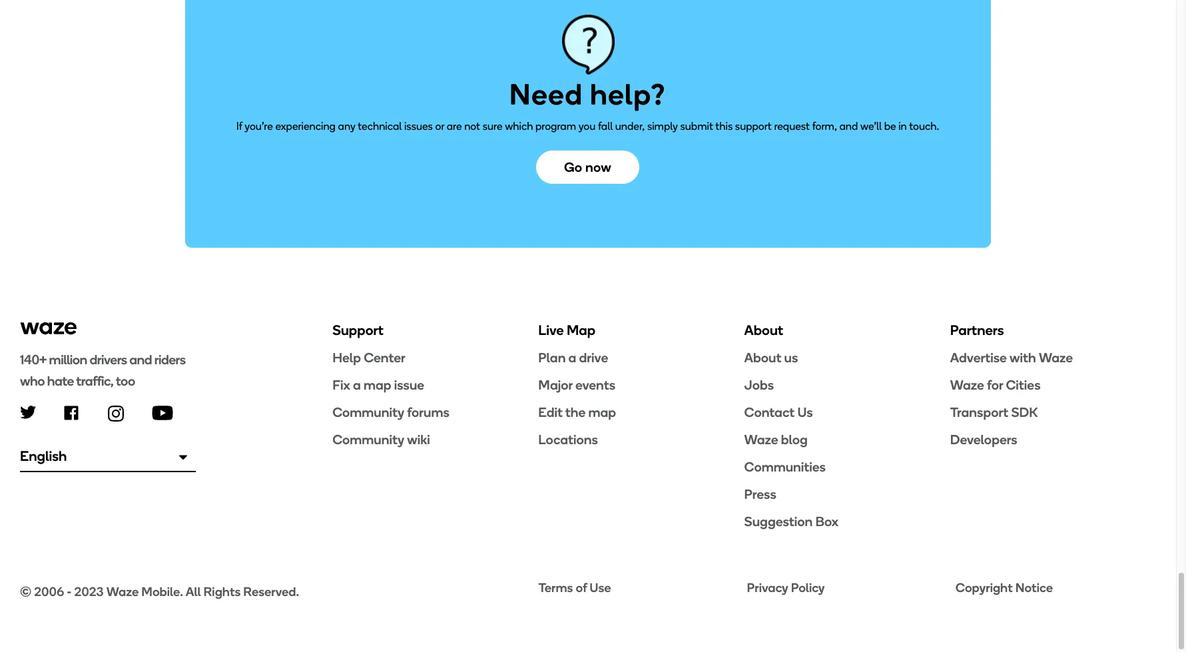Task type: describe. For each thing, give the bounding box(es) containing it.
go now
[[565, 159, 612, 175]]

140+
[[20, 352, 47, 368]]

support
[[333, 322, 384, 338]]

help center link
[[333, 349, 538, 366]]

under,
[[616, 120, 645, 133]]

be
[[885, 120, 897, 133]]

map
[[567, 322, 596, 338]]

suggestion box link
[[744, 513, 950, 530]]

terms of use link
[[539, 580, 739, 597]]

sure
[[483, 120, 503, 133]]

communities
[[744, 459, 826, 475]]

million
[[49, 352, 87, 368]]

community for community wiki
[[333, 432, 404, 448]]

touch.
[[910, 120, 940, 133]]

developers link
[[950, 431, 1156, 448]]

us
[[798, 404, 813, 420]]

instagram image
[[108, 406, 124, 422]]

{{ data.sidebar.logolink.text }} image
[[20, 321, 77, 336]]

you
[[579, 120, 596, 133]]

privacy policy link
[[747, 580, 948, 597]]

twitter image
[[20, 406, 36, 419]]

this
[[716, 120, 733, 133]]

advertise with waze link
[[950, 349, 1156, 366]]

caret down image
[[179, 450, 187, 464]]

any
[[338, 120, 356, 133]]

too
[[116, 373, 135, 389]]

us
[[784, 350, 798, 366]]

community forums
[[333, 404, 450, 420]]

program
[[536, 120, 577, 133]]

waze blog
[[744, 432, 808, 448]]

support
[[736, 120, 772, 133]]

terms
[[539, 580, 573, 596]]

youtube image
[[152, 406, 173, 420]]

press
[[744, 486, 777, 502]]

submit
[[681, 120, 714, 133]]

locations link
[[538, 431, 744, 448]]

facebook image
[[64, 406, 79, 420]]

waze blog link
[[744, 431, 950, 448]]

experiencing
[[276, 120, 336, 133]]

go
[[565, 159, 583, 175]]

wiki
[[407, 432, 430, 448]]

events
[[576, 377, 616, 393]]

about for about us
[[744, 350, 782, 366]]

twitter link
[[20, 406, 36, 419]]

of
[[576, 580, 587, 596]]

english link
[[20, 441, 196, 472]]

you're
[[245, 120, 273, 133]]

english
[[20, 447, 67, 464]]

blog
[[781, 432, 808, 448]]

developers
[[950, 432, 1018, 448]]

need
[[510, 77, 583, 112]]

communities link
[[744, 458, 950, 476]]

the
[[565, 404, 586, 420]]

live
[[538, 322, 564, 338]]

instagram link
[[108, 406, 124, 422]]

center
[[364, 350, 406, 366]]

riders
[[154, 352, 186, 368]]

edit the map
[[538, 404, 616, 420]]

edit
[[538, 404, 563, 420]]

map for a
[[364, 377, 391, 393]]

copyright notice
[[956, 580, 1053, 596]]

fall
[[598, 120, 613, 133]]

drive
[[579, 350, 608, 366]]

2006
[[34, 584, 64, 600]]

1 horizontal spatial and
[[840, 120, 859, 133]]

are
[[447, 120, 462, 133]]

contact
[[744, 404, 795, 420]]

drivers
[[90, 352, 127, 368]]

privacy policy
[[747, 580, 825, 596]]

we'll
[[861, 120, 882, 133]]

privacy
[[747, 580, 789, 596]]

waze inside "link"
[[950, 377, 984, 393]]

advertise
[[950, 350, 1007, 366]]

sdk
[[1011, 404, 1038, 420]]

request
[[775, 120, 810, 133]]

which
[[505, 120, 534, 133]]

plan a drive link
[[538, 349, 744, 366]]

rights
[[204, 584, 241, 600]]

2023
[[74, 584, 104, 600]]

waze right 2023
[[106, 584, 139, 600]]

contact us
[[744, 404, 813, 420]]

major events link
[[538, 376, 744, 394]]

for
[[987, 377, 1003, 393]]



Task type: locate. For each thing, give the bounding box(es) containing it.
forums
[[407, 404, 450, 420]]

community for community forums
[[333, 404, 404, 420]]

now
[[586, 159, 612, 175]]

1 about from the top
[[744, 322, 784, 338]]

a
[[569, 350, 576, 366], [353, 377, 361, 393]]

waze left for
[[950, 377, 984, 393]]

hate
[[47, 373, 74, 389]]

plan
[[538, 350, 566, 366]]

if
[[237, 120, 243, 133]]

major events
[[538, 377, 616, 393]]

major
[[538, 377, 573, 393]]

1 vertical spatial map
[[589, 404, 616, 420]]

copyright notice link
[[956, 580, 1156, 597]]

about us
[[744, 350, 798, 366]]

0 vertical spatial community
[[333, 404, 404, 420]]

waze up waze for cities "link"
[[1039, 350, 1073, 366]]

map for the
[[589, 404, 616, 420]]

and inside '140+ million drivers and riders who hate traffic, too'
[[129, 352, 152, 368]]

edit the map link
[[538, 404, 744, 421]]

press link
[[744, 486, 950, 503]]

and up too
[[129, 352, 152, 368]]

technical
[[358, 120, 402, 133]]

about for about
[[744, 322, 784, 338]]

or
[[436, 120, 445, 133]]

community wiki link
[[333, 431, 538, 448]]

need help?
[[510, 77, 667, 112]]

plan a drive
[[538, 350, 608, 366]]

about up the about us
[[744, 322, 784, 338]]

about us link
[[744, 349, 950, 366]]

1 vertical spatial about
[[744, 350, 782, 366]]

2 community from the top
[[333, 432, 404, 448]]

not
[[465, 120, 481, 133]]

map down center
[[364, 377, 391, 393]]

traffic,
[[76, 373, 114, 389]]

help?
[[590, 77, 667, 112]]

locations
[[538, 432, 598, 448]]

youtube link
[[152, 406, 173, 420]]

1 horizontal spatial a
[[569, 350, 576, 366]]

about
[[744, 322, 784, 338], [744, 350, 782, 366]]

about up jobs at the right of the page
[[744, 350, 782, 366]]

copyright
[[956, 580, 1013, 596]]

0 vertical spatial a
[[569, 350, 576, 366]]

1 vertical spatial community
[[333, 432, 404, 448]]

notice
[[1016, 580, 1053, 596]]

a for fix
[[353, 377, 361, 393]]

advertise with waze
[[950, 350, 1073, 366]]

140+ million drivers and riders who hate traffic, too
[[20, 352, 186, 389]]

0 vertical spatial map
[[364, 377, 391, 393]]

suggestion
[[744, 514, 813, 530]]

jobs
[[744, 377, 774, 393]]

1 vertical spatial a
[[353, 377, 361, 393]]

go now link
[[537, 150, 640, 184]]

suggestion box
[[744, 514, 839, 530]]

a for plan
[[569, 350, 576, 366]]

fix a map issue
[[333, 377, 424, 393]]

partners
[[950, 322, 1004, 338]]

with
[[1010, 350, 1036, 366]]

1 horizontal spatial map
[[589, 404, 616, 420]]

fix a map issue link
[[333, 376, 538, 394]]

box
[[816, 514, 839, 530]]

policy
[[791, 580, 825, 596]]

0 horizontal spatial and
[[129, 352, 152, 368]]

0 vertical spatial about
[[744, 322, 784, 338]]

0 horizontal spatial a
[[353, 377, 361, 393]]

jobs link
[[744, 376, 950, 394]]

0 vertical spatial and
[[840, 120, 859, 133]]

community down community forums
[[333, 432, 404, 448]]

transport
[[950, 404, 1009, 420]]

1 community from the top
[[333, 404, 404, 420]]

simply
[[648, 120, 678, 133]]

community wiki
[[333, 432, 430, 448]]

and left we'll
[[840, 120, 859, 133]]

waze for cities link
[[950, 376, 1156, 394]]

help
[[333, 350, 361, 366]]

©
[[20, 584, 31, 600]]

-
[[67, 584, 72, 600]]

in
[[899, 120, 907, 133]]

map right the the
[[589, 404, 616, 420]]

help center
[[333, 350, 406, 366]]

contact us link
[[744, 404, 950, 421]]

issues
[[405, 120, 433, 133]]

terms of use
[[539, 580, 611, 596]]

community down fix a map issue
[[333, 404, 404, 420]]

all
[[186, 584, 201, 600]]

0 horizontal spatial map
[[364, 377, 391, 393]]

cities
[[1006, 377, 1041, 393]]

waze down contact at right
[[744, 432, 778, 448]]

form,
[[813, 120, 838, 133]]

community forums link
[[333, 404, 538, 421]]

2 about from the top
[[744, 350, 782, 366]]

live map
[[538, 322, 596, 338]]

waze for cities
[[950, 377, 1041, 393]]

a right the fix
[[353, 377, 361, 393]]

a right plan
[[569, 350, 576, 366]]

1 vertical spatial and
[[129, 352, 152, 368]]

reserved.
[[243, 584, 299, 600]]



Task type: vqa. For each thing, say whether or not it's contained in the screenshot.
"for"
yes



